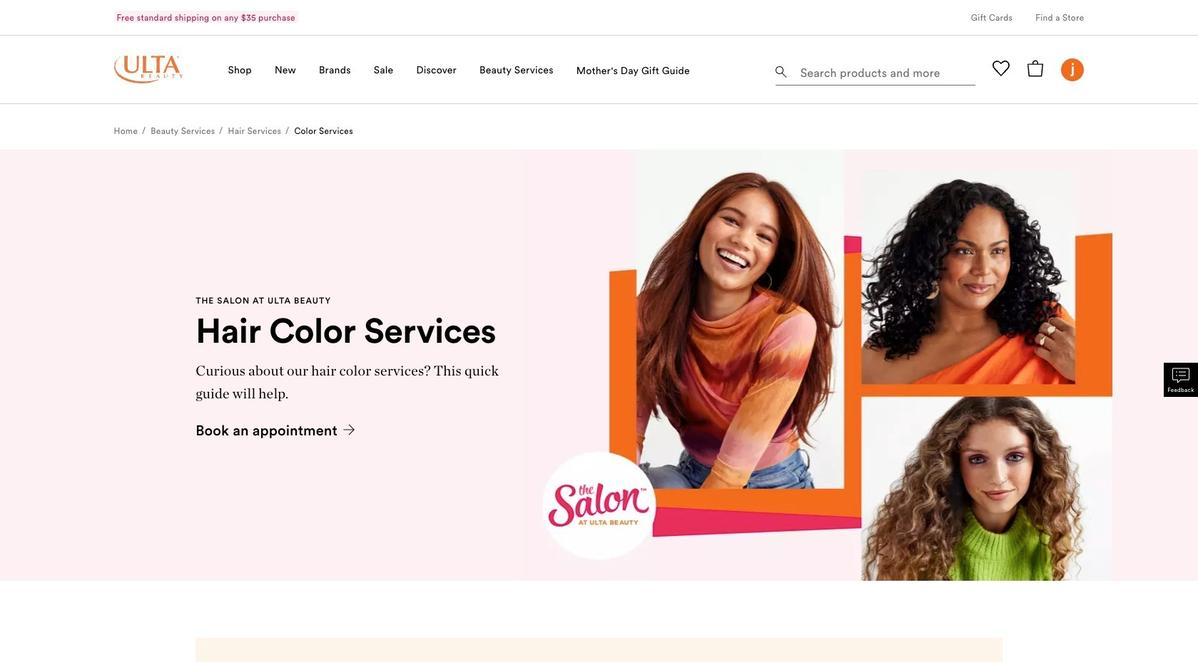 Task type: vqa. For each thing, say whether or not it's contained in the screenshot.
Log in to your Ulta account icon
no



Task type: locate. For each thing, give the bounding box(es) containing it.
None search field
[[776, 54, 976, 88]]

Search products and more search field
[[799, 57, 972, 82]]

0 items in bag image
[[1027, 60, 1044, 77]]

hair color services image
[[523, 150, 1113, 581]]



Task type: describe. For each thing, give the bounding box(es) containing it.
favorites icon image
[[993, 60, 1010, 77]]



